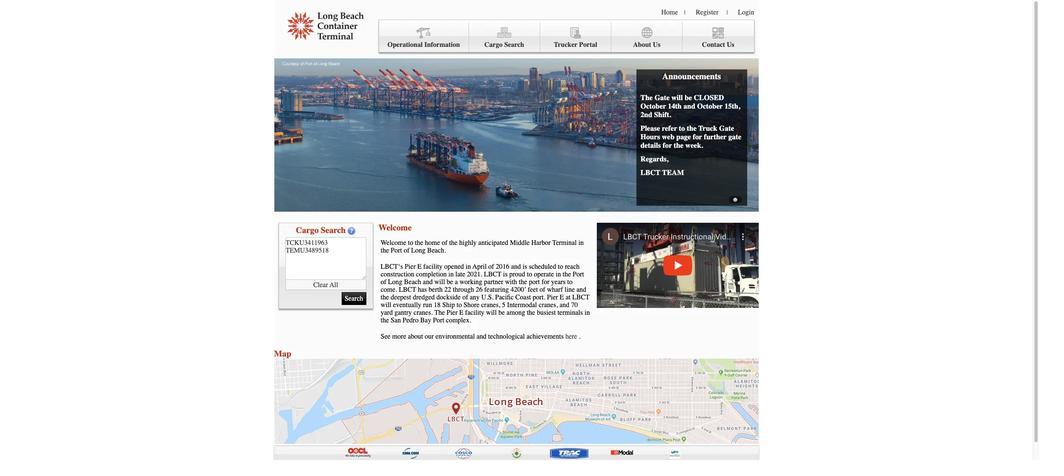 Task type: describe. For each thing, give the bounding box(es) containing it.
lbct's
[[381, 263, 403, 271]]

cranes.
[[414, 309, 433, 317]]

page
[[677, 133, 691, 141]]

in inside welcome to the home of the highly anticipated middle harbor terminal in the port of long beach.
[[579, 239, 584, 247]]

lbct's pier e facility opened in april of 2016 and is scheduled to reach construction completion in late 2021.  lbct is proud to operate in the port of long beach and will be a working partner with the port for years to come.  lbct has berth 22 through 26 featuring 4200' feet of wharf line and the deepest dredged dockside of any u.s. pacific coast port. pier e at lbct will eventually run 18 ship to shore cranes, 5 intermodal cranes, and 70 yard gantry cranes. the pier e facility will be among the busiest terminals in the san pedro bay port complex.
[[381, 263, 590, 324]]

contact us
[[702, 41, 735, 49]]

lbct team
[[641, 168, 684, 177]]

achievements
[[527, 333, 564, 341]]

lbct left the has
[[399, 286, 416, 294]]

in right late
[[466, 263, 471, 271]]

eventually
[[393, 301, 421, 309]]

1 horizontal spatial is
[[523, 263, 527, 271]]

operational
[[388, 41, 423, 49]]

feet
[[528, 286, 538, 294]]

bay
[[420, 317, 431, 324]]

years
[[551, 278, 566, 286]]

2016
[[496, 263, 510, 271]]

the gate will be closed october 14th and october 15th, 2nd shift.
[[641, 93, 740, 119]]

complex.
[[446, 317, 471, 324]]

clear all button
[[285, 280, 366, 290]]

to inside welcome to the home of the highly anticipated middle harbor terminal in the port of long beach.
[[408, 239, 413, 247]]

dredged
[[413, 294, 435, 301]]

will down come.
[[381, 301, 391, 309]]

all
[[330, 281, 338, 289]]

1 horizontal spatial pier
[[447, 309, 458, 317]]

2021.
[[467, 271, 482, 278]]

a
[[455, 278, 458, 286]]

us for contact us
[[727, 41, 735, 49]]

welcome for welcome to the home of the highly anticipated middle harbor terminal in the port of long beach.
[[381, 239, 406, 247]]

5
[[502, 301, 506, 309]]

home
[[662, 9, 678, 16]]

trucker portal link
[[540, 22, 612, 52]]

cargo search inside menu bar
[[485, 41, 524, 49]]

home link
[[662, 9, 678, 16]]

the left home
[[415, 239, 423, 247]]

the up lbct's
[[381, 247, 389, 254]]

2 october from the left
[[697, 102, 723, 110]]

about
[[633, 41, 651, 49]]

in right the 70
[[585, 309, 590, 317]]

26
[[476, 286, 483, 294]]

4200'
[[511, 286, 526, 294]]

week.
[[686, 141, 703, 150]]

for inside lbct's pier e facility opened in april of 2016 and is scheduled to reach construction completion in late 2021.  lbct is proud to operate in the port of long beach and will be a working partner with the port for years to come.  lbct has berth 22 through 26 featuring 4200' feet of wharf line and the deepest dredged dockside of any u.s. pacific coast port. pier e at lbct will eventually run 18 ship to shore cranes, 5 intermodal cranes, and 70 yard gantry cranes. the pier e facility will be among the busiest terminals in the san pedro bay port complex.
[[542, 278, 550, 286]]

of left any
[[463, 294, 468, 301]]

port
[[529, 278, 540, 286]]

22
[[444, 286, 451, 294]]

dockside
[[437, 294, 461, 301]]

cargo search link
[[469, 22, 540, 52]]

contact us link
[[683, 22, 754, 52]]

see more about our environmental and technological achievements here .
[[381, 333, 581, 341]]

technological
[[488, 333, 525, 341]]

web
[[662, 133, 675, 141]]

the up line
[[563, 271, 571, 278]]

search inside menu bar
[[504, 41, 524, 49]]

.
[[579, 333, 581, 341]]

proud
[[509, 271, 525, 278]]

scheduled
[[529, 263, 556, 271]]

line
[[565, 286, 575, 294]]

highly
[[459, 239, 477, 247]]

terminal
[[552, 239, 577, 247]]

april
[[473, 263, 487, 271]]

beach
[[404, 278, 421, 286]]

environmental
[[436, 333, 475, 341]]

trucker portal
[[554, 41, 597, 49]]

the inside lbct's pier e facility opened in april of 2016 and is scheduled to reach construction completion in late 2021.  lbct is proud to operate in the port of long beach and will be a working partner with the port for years to come.  lbct has berth 22 through 26 featuring 4200' feet of wharf line and the deepest dredged dockside of any u.s. pacific coast port. pier e at lbct will eventually run 18 ship to shore cranes, 5 intermodal cranes, and 70 yard gantry cranes. the pier e facility will be among the busiest terminals in the san pedro bay port complex.
[[434, 309, 445, 317]]

1 vertical spatial cargo
[[296, 225, 319, 235]]

late
[[456, 271, 465, 278]]

pacific
[[495, 294, 514, 301]]

truck
[[699, 124, 718, 133]]

1 | from the left
[[685, 9, 686, 16]]

0 horizontal spatial pier
[[405, 263, 416, 271]]

partner
[[484, 278, 503, 286]]

through
[[453, 286, 474, 294]]

of right home
[[442, 239, 448, 247]]

2 | from the left
[[727, 9, 728, 16]]

yard
[[381, 309, 393, 317]]

please
[[641, 124, 660, 133]]

and right 2016
[[511, 263, 521, 271]]

long inside welcome to the home of the highly anticipated middle harbor terminal in the port of long beach.
[[411, 247, 426, 254]]

1 horizontal spatial for
[[663, 141, 672, 150]]

14th and
[[668, 102, 696, 110]]

and left the 70
[[560, 301, 570, 309]]

pedro
[[403, 317, 419, 324]]

team
[[662, 168, 684, 177]]

details
[[641, 141, 661, 150]]

register link
[[696, 9, 719, 16]]

and left technological
[[477, 333, 487, 341]]

2nd
[[641, 110, 653, 119]]

regards,​
[[641, 155, 669, 163]]

trucker
[[554, 41, 578, 49]]

completion
[[416, 271, 447, 278]]

our
[[425, 333, 434, 341]]

contact
[[702, 41, 725, 49]]

at
[[566, 294, 571, 301]]

ship
[[443, 301, 455, 309]]

any
[[470, 294, 480, 301]]

in left late
[[449, 271, 454, 278]]

0 horizontal spatial is
[[503, 271, 508, 278]]

will left 5
[[486, 309, 497, 317]]

further
[[704, 133, 727, 141]]

2 vertical spatial port
[[433, 317, 444, 324]]

be inside the gate will be closed october 14th and october 15th, 2nd shift.
[[685, 93, 692, 102]]

berth
[[429, 286, 443, 294]]



Task type: vqa. For each thing, say whether or not it's contained in the screenshot.
The Line
yes



Task type: locate. For each thing, give the bounding box(es) containing it.
1 vertical spatial long
[[388, 278, 403, 286]]

shore
[[464, 301, 480, 309]]

70
[[571, 301, 578, 309]]

lbct down regards,​
[[641, 168, 661, 177]]

deepest
[[391, 294, 411, 301]]

| right home link
[[685, 9, 686, 16]]

gate right truck
[[719, 124, 734, 133]]

1 vertical spatial the
[[434, 309, 445, 317]]

middle
[[510, 239, 530, 247]]

lbct right at
[[572, 294, 590, 301]]

cranes, left 5
[[481, 301, 500, 309]]

long inside lbct's pier e facility opened in april of 2016 and is scheduled to reach construction completion in late 2021.  lbct is proud to operate in the port of long beach and will be a working partner with the port for years to come.  lbct has berth 22 through 26 featuring 4200' feet of wharf line and the deepest dredged dockside of any u.s. pacific coast port. pier e at lbct will eventually run 18 ship to shore cranes, 5 intermodal cranes, and 70 yard gantry cranes. the pier e facility will be among the busiest terminals in the san pedro bay port complex.
[[388, 278, 403, 286]]

about
[[408, 333, 423, 341]]

construction
[[381, 271, 414, 278]]

0 horizontal spatial long
[[388, 278, 403, 286]]

the left the port
[[519, 278, 527, 286]]

cargo
[[485, 41, 503, 49], [296, 225, 319, 235]]

gate inside the gate will be closed october 14th and october 15th, 2nd shift.
[[655, 93, 670, 102]]

login link
[[738, 9, 755, 16]]

1 horizontal spatial long
[[411, 247, 426, 254]]

here
[[566, 333, 577, 341]]

more
[[392, 333, 406, 341]]

the up 2nd
[[641, 93, 653, 102]]

portal
[[579, 41, 597, 49]]

the inside the gate will be closed october 14th and october 15th, 2nd shift.
[[641, 93, 653, 102]]

san
[[391, 317, 401, 324]]

the left san
[[381, 317, 389, 324]]

0 vertical spatial welcome
[[379, 223, 412, 233]]

1 horizontal spatial search
[[504, 41, 524, 49]]

0 horizontal spatial gate
[[655, 93, 670, 102]]

welcome to the home of the highly anticipated middle harbor terminal in the port of long beach.
[[381, 239, 584, 254]]

1 vertical spatial e
[[560, 294, 564, 301]]

october up 'please' on the top
[[641, 102, 666, 110]]

will inside the gate will be closed october 14th and october 15th, 2nd shift.
[[672, 93, 683, 102]]

operate
[[534, 271, 554, 278]]

reach
[[565, 263, 580, 271]]

for right page
[[693, 133, 702, 141]]

pier right port.
[[547, 294, 558, 301]]

information
[[425, 41, 460, 49]]

gantry
[[395, 309, 412, 317]]

in
[[579, 239, 584, 247], [466, 263, 471, 271], [449, 271, 454, 278], [556, 271, 561, 278], [585, 309, 590, 317]]

Enter container numbers and/ or booking numbers. text field
[[285, 237, 366, 280]]

come.
[[381, 286, 397, 294]]

1 vertical spatial pier
[[547, 294, 558, 301]]

1 horizontal spatial cranes,
[[539, 301, 558, 309]]

u.s.
[[482, 294, 494, 301]]

1 horizontal spatial the
[[641, 93, 653, 102]]

to right refer
[[679, 124, 685, 133]]

welcome for welcome
[[379, 223, 412, 233]]

port up line
[[573, 271, 584, 278]]

1 vertical spatial gate
[[719, 124, 734, 133]]

is left the proud
[[503, 271, 508, 278]]

welcome inside welcome to the home of the highly anticipated middle harbor terminal in the port of long beach.
[[381, 239, 406, 247]]

beach.
[[427, 247, 446, 254]]

working
[[460, 278, 482, 286]]

port right bay
[[433, 317, 444, 324]]

e up beach
[[418, 263, 422, 271]]

port up lbct's
[[391, 247, 402, 254]]

the left truck
[[687, 124, 697, 133]]

to right years
[[567, 278, 573, 286]]

2 vertical spatial e
[[459, 309, 464, 317]]

has
[[418, 286, 427, 294]]

1 horizontal spatial us
[[727, 41, 735, 49]]

anticipated
[[479, 239, 508, 247]]

0 horizontal spatial cargo
[[296, 225, 319, 235]]

the left highly
[[449, 239, 458, 247]]

0 horizontal spatial cranes,
[[481, 301, 500, 309]]

october up truck
[[697, 102, 723, 110]]

1 october from the left
[[641, 102, 666, 110]]

lbct
[[641, 168, 661, 177], [484, 271, 502, 278], [399, 286, 416, 294], [572, 294, 590, 301]]

us right "about"
[[653, 41, 661, 49]]

2 horizontal spatial pier
[[547, 294, 558, 301]]

and right beach
[[423, 278, 433, 286]]

gate
[[729, 133, 742, 141]]

18
[[434, 301, 441, 309]]

refer
[[662, 124, 677, 133]]

intermodal
[[507, 301, 537, 309]]

us for about us
[[653, 41, 661, 49]]

1 cranes, from the left
[[481, 301, 500, 309]]

1 horizontal spatial e
[[459, 309, 464, 317]]

login
[[738, 9, 755, 16]]

see
[[381, 333, 391, 341]]

will down announcements
[[672, 93, 683, 102]]

to left home
[[408, 239, 413, 247]]

run
[[423, 301, 432, 309]]

e left at
[[560, 294, 564, 301]]

0 horizontal spatial |
[[685, 9, 686, 16]]

0 vertical spatial search
[[504, 41, 524, 49]]

the
[[687, 124, 697, 133], [674, 141, 684, 150], [415, 239, 423, 247], [449, 239, 458, 247], [381, 247, 389, 254], [563, 271, 571, 278], [519, 278, 527, 286], [381, 294, 389, 301], [527, 309, 535, 317], [381, 317, 389, 324]]

about us
[[633, 41, 661, 49]]

1 vertical spatial search
[[321, 225, 346, 235]]

menu bar
[[379, 20, 755, 52]]

facility down any
[[465, 309, 485, 317]]

long left beach.
[[411, 247, 426, 254]]

be left a
[[447, 278, 453, 286]]

0 vertical spatial pier
[[405, 263, 416, 271]]

in right terminal
[[579, 239, 584, 247]]

gate inside please refer to the truck gate hours web page for further gate details for the week.
[[719, 124, 734, 133]]

1 vertical spatial be
[[447, 278, 453, 286]]

gate
[[655, 93, 670, 102], [719, 124, 734, 133]]

| left login 'link'
[[727, 9, 728, 16]]

port
[[391, 247, 402, 254], [573, 271, 584, 278], [433, 317, 444, 324]]

harbor
[[532, 239, 551, 247]]

1 horizontal spatial port
[[433, 317, 444, 324]]

2 horizontal spatial e
[[560, 294, 564, 301]]

the right 'run'
[[434, 309, 445, 317]]

2 horizontal spatial port
[[573, 271, 584, 278]]

0 vertical spatial the
[[641, 93, 653, 102]]

e left shore
[[459, 309, 464, 317]]

pier down the dockside
[[447, 309, 458, 317]]

0 vertical spatial facility
[[423, 263, 443, 271]]

operational information link
[[379, 22, 469, 52]]

to left reach
[[558, 263, 563, 271]]

0 horizontal spatial us
[[653, 41, 661, 49]]

for right details
[[663, 141, 672, 150]]

gate up shift.
[[655, 93, 670, 102]]

2 us from the left
[[727, 41, 735, 49]]

0 vertical spatial be
[[685, 93, 692, 102]]

0 horizontal spatial for
[[542, 278, 550, 286]]

the right the 'among'
[[527, 309, 535, 317]]

0 vertical spatial port
[[391, 247, 402, 254]]

to right 'ship'
[[457, 301, 462, 309]]

for right the port
[[542, 278, 550, 286]]

cranes,
[[481, 301, 500, 309], [539, 301, 558, 309]]

1 horizontal spatial be
[[499, 309, 505, 317]]

us right contact
[[727, 41, 735, 49]]

1 horizontal spatial |
[[727, 9, 728, 16]]

shift.
[[654, 110, 671, 119]]

0 vertical spatial e
[[418, 263, 422, 271]]

0 horizontal spatial the
[[434, 309, 445, 317]]

1 horizontal spatial cargo
[[485, 41, 503, 49]]

please refer to the truck gate hours web page for further gate details for the week.
[[641, 124, 742, 150]]

cranes, down wharf
[[539, 301, 558, 309]]

1 horizontal spatial gate
[[719, 124, 734, 133]]

1 horizontal spatial october
[[697, 102, 723, 110]]

lbct up featuring
[[484, 271, 502, 278]]

register
[[696, 9, 719, 16]]

0 horizontal spatial search
[[321, 225, 346, 235]]

1 vertical spatial port
[[573, 271, 584, 278]]

pier up beach
[[405, 263, 416, 271]]

1 horizontal spatial cargo search
[[485, 41, 524, 49]]

0 horizontal spatial port
[[391, 247, 402, 254]]

the up yard
[[381, 294, 389, 301]]

of right feet at the bottom right of the page
[[540, 286, 545, 294]]

the left week.
[[674, 141, 684, 150]]

here link
[[566, 333, 577, 341]]

is left scheduled
[[523, 263, 527, 271]]

1 us from the left
[[653, 41, 661, 49]]

0 horizontal spatial cargo search
[[296, 225, 346, 235]]

cargo search
[[485, 41, 524, 49], [296, 225, 346, 235]]

about us link
[[612, 22, 683, 52]]

of down lbct's
[[381, 278, 386, 286]]

2 cranes, from the left
[[539, 301, 558, 309]]

0 horizontal spatial facility
[[423, 263, 443, 271]]

1 vertical spatial welcome
[[381, 239, 406, 247]]

0 horizontal spatial e
[[418, 263, 422, 271]]

1 vertical spatial facility
[[465, 309, 485, 317]]

among
[[507, 309, 525, 317]]

terminals
[[558, 309, 583, 317]]

|
[[685, 9, 686, 16], [727, 9, 728, 16]]

2 horizontal spatial for
[[693, 133, 702, 141]]

long down lbct's
[[388, 278, 403, 286]]

to inside please refer to the truck gate hours web page for further gate details for the week.
[[679, 124, 685, 133]]

will left a
[[435, 278, 445, 286]]

0 vertical spatial gate
[[655, 93, 670, 102]]

of
[[442, 239, 448, 247], [404, 247, 410, 254], [489, 263, 494, 271], [381, 278, 386, 286], [540, 286, 545, 294], [463, 294, 468, 301]]

0 vertical spatial long
[[411, 247, 426, 254]]

None submit
[[342, 292, 366, 305]]

port.
[[533, 294, 546, 301]]

facility
[[423, 263, 443, 271], [465, 309, 485, 317]]

clear all
[[313, 281, 338, 289]]

wharf
[[547, 286, 563, 294]]

2 vertical spatial be
[[499, 309, 505, 317]]

facility down beach.
[[423, 263, 443, 271]]

1 horizontal spatial facility
[[465, 309, 485, 317]]

operational information
[[388, 41, 460, 49]]

in right the operate
[[556, 271, 561, 278]]

busiest
[[537, 309, 556, 317]]

long
[[411, 247, 426, 254], [388, 278, 403, 286]]

announcements
[[663, 72, 721, 81]]

featuring
[[484, 286, 509, 294]]

menu bar containing operational information
[[379, 20, 755, 52]]

clear
[[313, 281, 328, 289]]

be
[[685, 93, 692, 102], [447, 278, 453, 286], [499, 309, 505, 317]]

2 vertical spatial pier
[[447, 309, 458, 317]]

of left 2016
[[489, 263, 494, 271]]

0 vertical spatial cargo
[[485, 41, 503, 49]]

port inside welcome to the home of the highly anticipated middle harbor terminal in the port of long beach.
[[391, 247, 402, 254]]

1 vertical spatial cargo search
[[296, 225, 346, 235]]

2 horizontal spatial be
[[685, 93, 692, 102]]

welcome
[[379, 223, 412, 233], [381, 239, 406, 247]]

0 vertical spatial cargo search
[[485, 41, 524, 49]]

of up construction
[[404, 247, 410, 254]]

to right the proud
[[527, 271, 532, 278]]

to
[[679, 124, 685, 133], [408, 239, 413, 247], [558, 263, 563, 271], [527, 271, 532, 278], [567, 278, 573, 286], [457, 301, 462, 309]]

be left the 'among'
[[499, 309, 505, 317]]

e
[[418, 263, 422, 271], [560, 294, 564, 301], [459, 309, 464, 317]]

hours
[[641, 133, 660, 141]]

and right line
[[577, 286, 587, 294]]

0 horizontal spatial be
[[447, 278, 453, 286]]

0 horizontal spatial october
[[641, 102, 666, 110]]

be left closed on the top
[[685, 93, 692, 102]]



